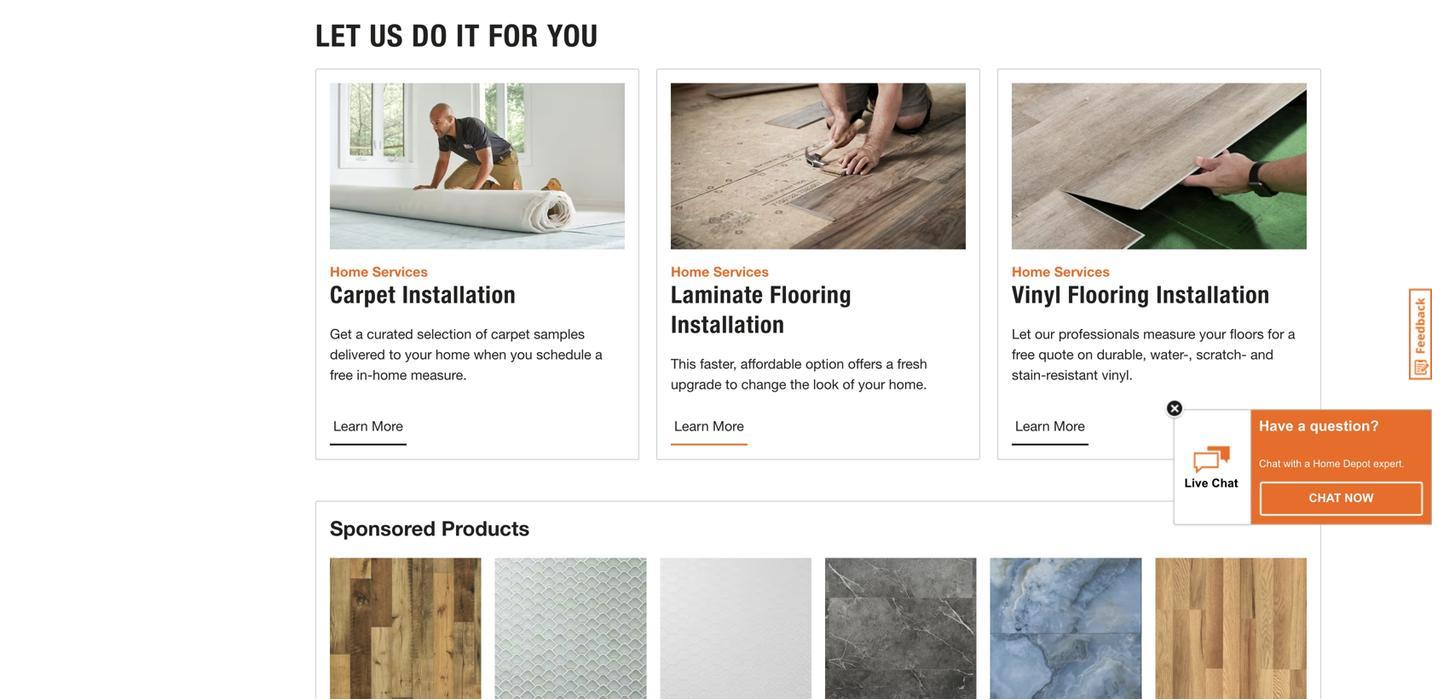 Task type: vqa. For each thing, say whether or not it's contained in the screenshot.
Recommended report review button
no



Task type: locate. For each thing, give the bounding box(es) containing it.
1 learn from the left
[[333, 418, 368, 434]]

0 horizontal spatial more
[[372, 418, 403, 434]]

learn more for laminate flooring installation
[[674, 418, 744, 434]]

learn more down stain-
[[1015, 418, 1085, 434]]

1 horizontal spatial of
[[843, 376, 855, 392]]

of up when
[[475, 325, 487, 342]]

1 horizontal spatial home
[[435, 346, 470, 362]]

1 vertical spatial home
[[373, 366, 407, 383]]

3 more from the left
[[1054, 418, 1085, 434]]

measure
[[1143, 325, 1196, 342]]

0 vertical spatial to
[[389, 346, 401, 362]]

learn more link down stain-
[[1012, 408, 1088, 445]]

0 vertical spatial of
[[475, 325, 487, 342]]

0 vertical spatial your
[[1199, 325, 1226, 342]]

resistant
[[1046, 366, 1098, 383]]

1 vertical spatial of
[[843, 376, 855, 392]]

1 horizontal spatial flooring
[[1068, 280, 1150, 309]]

to down faster,
[[725, 376, 738, 392]]

services inside home services laminate flooring installation
[[713, 263, 769, 279]]

0 horizontal spatial flooring
[[770, 280, 852, 309]]

to inside get a curated selection of carpet samples delivered to your home when you schedule a free in-home measure.
[[389, 346, 401, 362]]

2 horizontal spatial learn more link
[[1012, 408, 1088, 445]]

to down curated
[[389, 346, 401, 362]]

0 horizontal spatial to
[[389, 346, 401, 362]]

0 horizontal spatial free
[[330, 366, 353, 383]]

2 horizontal spatial learn
[[1015, 418, 1050, 434]]

installation for laminate flooring installation
[[671, 310, 785, 339]]

more down resistant
[[1054, 418, 1085, 434]]

your up measure. at the bottom left of the page
[[405, 346, 432, 362]]

flooring
[[770, 280, 852, 309], [1068, 280, 1150, 309]]

2 flooring from the left
[[1068, 280, 1150, 309]]

feedback link image
[[1409, 288, 1432, 380]]

for
[[1268, 325, 1284, 342]]

chat now
[[1309, 491, 1374, 505]]

0 horizontal spatial learn
[[333, 418, 368, 434]]

installation up floors
[[1156, 280, 1270, 309]]

home for laminate flooring installation
[[671, 263, 710, 279]]

flooring inside home services laminate flooring installation
[[770, 280, 852, 309]]

xp haley oak 10 mm t x 7.4 in. w laminate wood flooring (19.6 sqft/case) image
[[1155, 558, 1307, 699]]

home inside home services laminate flooring installation
[[671, 263, 710, 279]]

learn more down upgrade
[[674, 418, 744, 434]]

2 horizontal spatial more
[[1054, 418, 1085, 434]]

0 horizontal spatial learn more link
[[330, 408, 406, 445]]

2 learn more from the left
[[674, 418, 744, 434]]

installation for vinyl flooring installation
[[1156, 280, 1270, 309]]

learn
[[333, 418, 368, 434], [674, 418, 709, 434], [1015, 418, 1050, 434]]

home services laminate flooring installation
[[671, 263, 852, 339]]

services up carpet
[[372, 263, 428, 279]]

to inside this faster, affordable option offers a fresh upgrade to change the look of your home.
[[725, 376, 738, 392]]

1 horizontal spatial to
[[725, 376, 738, 392]]

0 horizontal spatial of
[[475, 325, 487, 342]]

0 horizontal spatial home
[[373, 366, 407, 383]]

home
[[330, 263, 369, 279], [671, 263, 710, 279], [1012, 263, 1051, 279], [1313, 458, 1340, 469]]

sponsored products
[[330, 516, 530, 540]]

of right look
[[843, 376, 855, 392]]

services
[[372, 263, 428, 279], [713, 263, 769, 279], [1054, 263, 1110, 279]]

our
[[1035, 325, 1055, 342]]

your inside this faster, affordable option offers a fresh upgrade to change the look of your home.
[[858, 376, 885, 392]]

products
[[441, 516, 530, 540]]

1 vertical spatial free
[[330, 366, 353, 383]]

flooring up professionals
[[1068, 280, 1150, 309]]

let left us
[[315, 17, 361, 54]]

2 horizontal spatial your
[[1199, 325, 1226, 342]]

services up "laminate"
[[713, 263, 769, 279]]

1 services from the left
[[372, 263, 428, 279]]

sponsored
[[330, 516, 436, 540]]

of
[[475, 325, 487, 342], [843, 376, 855, 392]]

1 horizontal spatial services
[[713, 263, 769, 279]]

2 vertical spatial your
[[858, 376, 885, 392]]

water-
[[1150, 346, 1189, 362]]

learn more link for laminate flooring installation
[[671, 408, 747, 445]]

1 horizontal spatial your
[[858, 376, 885, 392]]

this faster, affordable option offers a fresh upgrade to change the look of your home.
[[671, 355, 927, 392]]

services up vinyl
[[1054, 263, 1110, 279]]

home up carpet
[[330, 263, 369, 279]]

home for carpet installation
[[330, 263, 369, 279]]

quote
[[1039, 346, 1074, 362]]

installation
[[402, 280, 516, 309], [1156, 280, 1270, 309], [671, 310, 785, 339]]

1 horizontal spatial learn
[[674, 418, 709, 434]]

0 horizontal spatial your
[[405, 346, 432, 362]]

home
[[435, 346, 470, 362], [373, 366, 407, 383]]

a
[[356, 325, 363, 342], [1288, 325, 1295, 342], [595, 346, 603, 362], [886, 355, 893, 372], [1298, 418, 1306, 434], [1305, 458, 1310, 469]]

0 horizontal spatial learn more
[[333, 418, 403, 434]]

and
[[1251, 346, 1274, 362]]

a right with at the right bottom of page
[[1305, 458, 1310, 469]]

your down "offers"
[[858, 376, 885, 392]]

2 learn from the left
[[674, 418, 709, 434]]

fresh
[[897, 355, 927, 372]]

home down selection
[[435, 346, 470, 362]]

0 horizontal spatial installation
[[402, 280, 516, 309]]

your inside let our professionals measure your floors for a free quote on durable, water-, scratch- and stain-resistant vinyl.
[[1199, 325, 1226, 342]]

0 horizontal spatial let
[[315, 17, 361, 54]]

free up stain-
[[1012, 346, 1035, 362]]

1 horizontal spatial more
[[713, 418, 744, 434]]

3 services from the left
[[1054, 263, 1110, 279]]

learn down upgrade
[[674, 418, 709, 434]]

let
[[315, 17, 361, 54], [1012, 325, 1031, 342]]

learn down stain-
[[1015, 418, 1050, 434]]

more for vinyl
[[1054, 418, 1085, 434]]

home inside home services vinyl flooring installation
[[1012, 263, 1051, 279]]

delivered
[[330, 346, 385, 362]]

1 vertical spatial to
[[725, 376, 738, 392]]

vinyl.
[[1102, 366, 1133, 383]]

1 flooring from the left
[[770, 280, 852, 309]]

installation inside home services laminate flooring installation
[[671, 310, 785, 339]]

us
[[370, 17, 404, 54]]

more down upgrade
[[713, 418, 744, 434]]

0 horizontal spatial services
[[372, 263, 428, 279]]

measure.
[[411, 366, 467, 383]]

1 horizontal spatial learn more link
[[671, 408, 747, 445]]

a right have
[[1298, 418, 1306, 434]]

3 learn from the left
[[1015, 418, 1050, 434]]

2 horizontal spatial services
[[1054, 263, 1110, 279]]

a right for
[[1288, 325, 1295, 342]]

1 horizontal spatial installation
[[671, 310, 785, 339]]

flooring for vinyl
[[1068, 280, 1150, 309]]

do
[[412, 17, 448, 54]]

1 horizontal spatial free
[[1012, 346, 1035, 362]]

free
[[1012, 346, 1035, 362], [330, 366, 353, 383]]

0 vertical spatial free
[[1012, 346, 1035, 362]]

affordable
[[741, 355, 802, 372]]

have
[[1259, 418, 1294, 434]]

1 horizontal spatial let
[[1012, 325, 1031, 342]]

2 horizontal spatial installation
[[1156, 280, 1270, 309]]

learn more link down in-
[[330, 408, 406, 445]]

learn more link down upgrade
[[671, 408, 747, 445]]

home up vinyl
[[1012, 263, 1051, 279]]

your
[[1199, 325, 1226, 342], [405, 346, 432, 362], [858, 376, 885, 392]]

3 learn more link from the left
[[1012, 408, 1088, 445]]

let left our
[[1012, 325, 1031, 342]]

image for     carpet installation image
[[330, 83, 625, 249]]

stain-
[[1012, 366, 1046, 383]]

to for laminate
[[725, 376, 738, 392]]

free left in-
[[330, 366, 353, 383]]

2 learn more link from the left
[[671, 408, 747, 445]]

offers
[[848, 355, 882, 372]]

flooring up option
[[770, 280, 852, 309]]

installation inside home services vinyl flooring installation
[[1156, 280, 1270, 309]]

image for     vinyl flooring installation image
[[1012, 83, 1307, 249]]

duren marbello dark gray 28mil x 18 in. w x 36 in. l glue down waterproof luxury vinyl plank flooring (36 sqft/case) image
[[825, 558, 977, 699]]

1 learn more link from the left
[[330, 408, 406, 445]]

to
[[389, 346, 401, 362], [725, 376, 738, 392]]

services for vinyl
[[1054, 263, 1110, 279]]

installation down "laminate"
[[671, 310, 785, 339]]

you
[[510, 346, 533, 362]]

3 learn more from the left
[[1015, 418, 1085, 434]]

let us do it for you
[[315, 17, 598, 54]]

the
[[790, 376, 809, 392]]

installation up selection
[[402, 280, 516, 309]]

learn more
[[333, 418, 403, 434], [674, 418, 744, 434], [1015, 418, 1085, 434]]

let for let us do it for you
[[315, 17, 361, 54]]

learn more down in-
[[333, 418, 403, 434]]

home up "laminate"
[[671, 263, 710, 279]]

flooring for laminate
[[770, 280, 852, 309]]

a left fresh at bottom right
[[886, 355, 893, 372]]

2 horizontal spatial learn more
[[1015, 418, 1085, 434]]

1 more from the left
[[372, 418, 403, 434]]

of inside this faster, affordable option offers a fresh upgrade to change the look of your home.
[[843, 376, 855, 392]]

free inside get a curated selection of carpet samples delivered to your home when you schedule a free in-home measure.
[[330, 366, 353, 383]]

scratch-
[[1196, 346, 1247, 362]]

2 more from the left
[[713, 418, 744, 434]]

home inside "home services carpet installation"
[[330, 263, 369, 279]]

home.
[[889, 376, 927, 392]]

home for vinyl flooring installation
[[1012, 263, 1051, 279]]

1 horizontal spatial learn more
[[674, 418, 744, 434]]

learn more link
[[330, 408, 406, 445], [671, 408, 747, 445], [1012, 408, 1088, 445]]

your up scratch- at the right of page
[[1199, 325, 1226, 342]]

1 vertical spatial let
[[1012, 325, 1031, 342]]

more
[[372, 418, 403, 434], [713, 418, 744, 434], [1054, 418, 1085, 434]]

schedule
[[536, 346, 591, 362]]

learn for carpet installation
[[333, 418, 368, 434]]

home down the delivered
[[373, 366, 407, 383]]

1 vertical spatial your
[[405, 346, 432, 362]]

more for carpet
[[372, 418, 403, 434]]

let inside let our professionals measure your floors for a free quote on durable, water-, scratch- and stain-resistant vinyl.
[[1012, 325, 1031, 342]]

2 services from the left
[[713, 263, 769, 279]]

1 learn more from the left
[[333, 418, 403, 434]]

more down in-
[[372, 418, 403, 434]]

learn down in-
[[333, 418, 368, 434]]

flooring inside home services vinyl flooring installation
[[1068, 280, 1150, 309]]

services inside home services vinyl flooring installation
[[1054, 263, 1110, 279]]

services inside "home services carpet installation"
[[372, 263, 428, 279]]

0 vertical spatial let
[[315, 17, 361, 54]]

you
[[547, 17, 598, 54]]



Task type: describe. For each thing, give the bounding box(es) containing it.
on
[[1078, 346, 1093, 362]]

depot
[[1343, 458, 1371, 469]]

learn for laminate flooring installation
[[674, 418, 709, 434]]

home services carpet installation
[[330, 263, 516, 309]]

free inside let our professionals measure your floors for a free quote on durable, water-, scratch- and stain-resistant vinyl.
[[1012, 346, 1035, 362]]

samples
[[534, 325, 585, 342]]

of inside get a curated selection of carpet samples delivered to your home when you schedule a free in-home measure.
[[475, 325, 487, 342]]

with
[[1284, 458, 1302, 469]]

learn more link for vinyl flooring installation
[[1012, 408, 1088, 445]]

vinyl
[[1012, 280, 1061, 309]]

learn for vinyl flooring installation
[[1015, 418, 1050, 434]]

a inside let our professionals measure your floors for a free quote on durable, water-, scratch- and stain-resistant vinyl.
[[1288, 325, 1295, 342]]

expert.
[[1373, 458, 1405, 469]]

laminate
[[671, 280, 764, 309]]

it
[[456, 17, 480, 54]]

question?
[[1310, 418, 1379, 434]]

more for laminate
[[713, 418, 744, 434]]

image for laminate flooring installation image
[[671, 83, 966, 249]]

get a curated selection of carpet samples delivered to your home when you schedule a free in-home measure.
[[330, 325, 603, 383]]

0 vertical spatial home
[[435, 346, 470, 362]]

for
[[488, 17, 539, 54]]

durable,
[[1097, 346, 1147, 362]]

now
[[1345, 491, 1374, 505]]

curated
[[367, 325, 413, 342]]

learn more for carpet installation
[[333, 418, 403, 434]]

professionals
[[1059, 325, 1139, 342]]

home services vinyl flooring installation
[[1012, 263, 1270, 309]]

in-
[[357, 366, 373, 383]]

option
[[806, 355, 844, 372]]

have a question?
[[1259, 418, 1379, 434]]

chat
[[1259, 458, 1281, 469]]

services for carpet
[[372, 263, 428, 279]]

waterhouse white 12.55 in. x 13.18 in. matte glass wall fishscale mosaic tile (1.14 sq. ft./each) image
[[660, 558, 812, 699]]

chat with a home depot expert.
[[1259, 458, 1405, 469]]

services for laminate
[[713, 263, 769, 279]]

your inside get a curated selection of carpet samples delivered to your home when you schedule a free in-home measure.
[[405, 346, 432, 362]]

this
[[671, 355, 696, 372]]

selection
[[417, 325, 472, 342]]

a right schedule at the left of the page
[[595, 346, 603, 362]]

xp+ smoked umber oak 10 mm t x 6.1 in. w waterproof laminate wood flooring (20.2 sqft/case) image
[[330, 558, 481, 699]]

jume onyx blue 23.62 in. x 47.24 in. polished porcelain floor and wall tile (15.49 sq. ft./case) image
[[990, 558, 1142, 699]]

home left depot
[[1313, 458, 1340, 469]]

installation inside "home services carpet installation"
[[402, 280, 516, 309]]

carpet
[[330, 280, 396, 309]]

chat now link
[[1261, 482, 1422, 515]]

faster,
[[700, 355, 737, 372]]

to for carpet
[[389, 346, 401, 362]]

a right get
[[356, 325, 363, 342]]

when
[[474, 346, 507, 362]]

floors
[[1230, 325, 1264, 342]]

learn more link for carpet installation
[[330, 408, 406, 445]]

look
[[813, 376, 839, 392]]

learn more for vinyl flooring installation
[[1015, 418, 1085, 434]]

get
[[330, 325, 352, 342]]

chat
[[1309, 491, 1341, 505]]

a inside this faster, affordable option offers a fresh upgrade to change the look of your home.
[[886, 355, 893, 372]]

carpet
[[491, 325, 530, 342]]

let for let our professionals measure your floors for a free quote on durable, water-, scratch- and stain-resistant vinyl.
[[1012, 325, 1031, 342]]

waterhouse green 12.55 in. x 13.18 in. matte glass wall fishscale mosaic tile (1.14 sq. ft./each) image
[[495, 558, 646, 699]]

upgrade
[[671, 376, 722, 392]]

change
[[741, 376, 786, 392]]

let our professionals measure your floors for a free quote on durable, water-, scratch- and stain-resistant vinyl.
[[1012, 325, 1295, 383]]

,
[[1189, 346, 1193, 362]]



